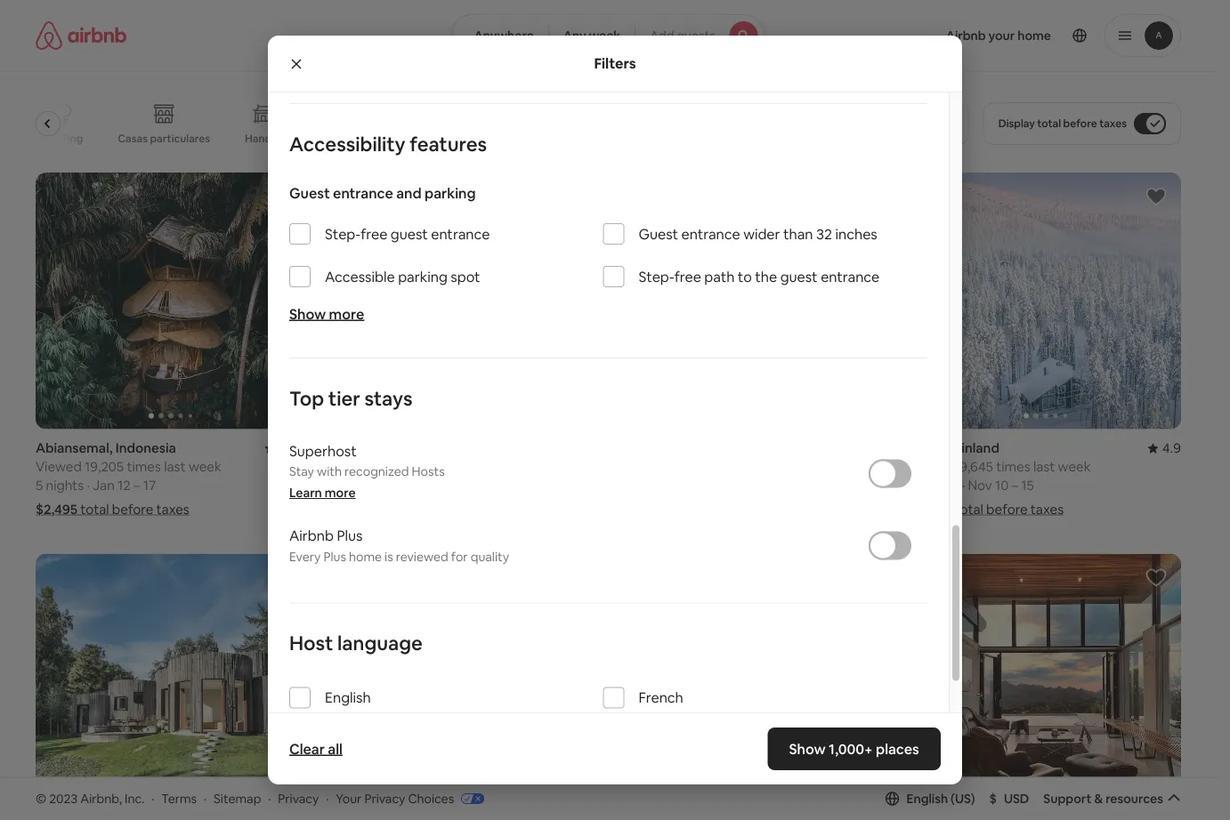 Task type: vqa. For each thing, say whether or not it's contained in the screenshot.
the A-frames
no



Task type: describe. For each thing, give the bounding box(es) containing it.
2 privacy from the left
[[364, 791, 405, 807]]

· inside kittilä, finland viewed 9,645 times last week 5 nights · nov 10 – 15 $1,060 total before taxes
[[962, 477, 965, 495]]

$
[[990, 791, 997, 807]]

filters dialog
[[268, 0, 962, 821]]

show map
[[567, 713, 628, 729]]

9,645
[[960, 459, 993, 476]]

6
[[430, 477, 438, 495]]

terms
[[161, 791, 197, 807]]

viewed for abiansemal,
[[36, 459, 82, 476]]

show for show more
[[289, 305, 326, 323]]

· right terms link
[[204, 791, 207, 807]]

add to wishlist: abiansemal, indonesia image
[[270, 186, 292, 207]]

last for finland
[[1033, 459, 1055, 476]]

group inside filters dialog
[[268, 0, 949, 104]]

english for english
[[325, 689, 371, 707]]

week for forde, norway viewed 3,907 times last week
[[474, 459, 507, 476]]

times for finland
[[996, 459, 1031, 476]]

step- for step-free guest entrance
[[325, 225, 361, 243]]

2 – from the left
[[420, 477, 427, 495]]

norway
[[370, 440, 418, 457]]

4.85
[[279, 440, 306, 457]]

total for kittilä, finland viewed 9,645 times last week 5 nights · nov 10 – 15 $1,060 total before taxes
[[955, 501, 984, 519]]

places
[[876, 740, 920, 758]]

guest entrance and parking
[[289, 184, 476, 202]]

total for abiansemal, indonesia viewed 19,205 times last week 5 nights · jan 12 – 17 $2,495 total before taxes
[[80, 501, 109, 519]]

top
[[289, 386, 324, 411]]

0 vertical spatial parking
[[425, 184, 476, 202]]

shepherd's
[[317, 132, 373, 145]]

viewed for kittilä,
[[911, 459, 957, 476]]

last for indonesia
[[164, 459, 186, 476]]

support
[[1044, 791, 1092, 807]]

accessible
[[325, 268, 395, 286]]

entrance down inches
[[821, 268, 880, 286]]

19,205
[[85, 459, 124, 476]]

3,907
[[376, 459, 410, 476]]

4.85 out of 5 average rating image
[[265, 440, 306, 457]]

any
[[563, 28, 586, 44]]

1 vertical spatial parking
[[398, 268, 448, 286]]

terms link
[[161, 791, 197, 807]]

abiansemal, indonesia viewed 19,205 times last week 5 nights · jan 12 – 17 $2,495 total before taxes
[[36, 440, 222, 519]]

17
[[143, 477, 156, 495]]

inc.
[[125, 791, 144, 807]]

kittilä, finland viewed 9,645 times last week 5 nights · nov 10 – 15 $1,060 total before taxes
[[911, 440, 1091, 519]]

©
[[36, 791, 46, 807]]

0 vertical spatial plus
[[337, 527, 363, 545]]

casas particulares
[[118, 132, 211, 145]]

display total before taxes
[[999, 117, 1127, 130]]

and
[[396, 184, 422, 202]]

choices
[[408, 791, 454, 807]]

step-free path to the guest entrance
[[639, 268, 880, 286]]

add guests
[[650, 28, 715, 44]]

&
[[1094, 791, 1103, 807]]

any week button
[[548, 14, 636, 57]]

hanoks
[[245, 132, 283, 146]]

entrance left and
[[333, 184, 393, 202]]

last for norway
[[450, 459, 472, 476]]

path
[[704, 268, 735, 286]]

forde, norway viewed 3,907 times last week
[[327, 440, 507, 476]]

1 privacy from the left
[[278, 791, 319, 807]]

10
[[995, 477, 1009, 495]]

5 nights
[[327, 477, 376, 495]]

filters
[[594, 54, 636, 73]]

0 vertical spatial guest
[[391, 225, 428, 243]]

$1,060
[[911, 501, 952, 519]]

features
[[410, 132, 487, 157]]

week for abiansemal, indonesia viewed 19,205 times last week 5 nights · jan 12 – 17 $2,495 total before taxes
[[189, 459, 222, 476]]

before inside button
[[1063, 117, 1097, 130]]

12
[[118, 477, 131, 495]]

any week
[[563, 28, 621, 44]]

more inside superhost stay with recognized hosts learn more
[[325, 485, 356, 501]]

· right inc.
[[151, 791, 154, 807]]

with
[[317, 464, 342, 480]]

learn more link
[[289, 485, 356, 501]]

add to wishlist: stege, denmark image
[[270, 568, 292, 589]]

display
[[999, 117, 1035, 130]]

sitemap link
[[214, 791, 261, 807]]

(us)
[[951, 791, 975, 807]]

2023
[[49, 791, 78, 807]]

$ usd
[[990, 791, 1029, 807]]

nov inside kittilä, finland viewed 9,645 times last week 5 nights · nov 10 – 15 $1,060 total before taxes
[[968, 477, 992, 495]]

show for show 1,000+ places
[[789, 740, 826, 758]]

2 nights from the left
[[338, 477, 376, 495]]

none search field containing anywhere
[[452, 14, 765, 57]]

show more
[[289, 305, 364, 323]]

reviewed
[[396, 549, 448, 565]]

every
[[289, 549, 321, 565]]

1 vertical spatial guest
[[780, 268, 818, 286]]

times for indonesia
[[127, 459, 161, 476]]

host language
[[289, 631, 423, 656]]

host
[[289, 631, 333, 656]]

– for kittilä,
[[1012, 477, 1018, 495]]

jan
[[93, 477, 115, 495]]

home
[[349, 549, 382, 565]]

shepherd's huts
[[317, 132, 398, 145]]

the
[[755, 268, 777, 286]]

support & resources button
[[1044, 791, 1181, 807]]

for
[[451, 549, 468, 565]]

superhost stay with recognized hosts learn more
[[289, 442, 445, 501]]

show more button
[[289, 305, 364, 323]]

stays
[[364, 386, 413, 411]]

entrance up spot
[[431, 225, 490, 243]]

french
[[639, 689, 683, 707]]

tier
[[328, 386, 360, 411]]



Task type: locate. For each thing, give the bounding box(es) containing it.
nights up $1,060
[[921, 477, 959, 495]]

week inside kittilä, finland viewed 9,645 times last week 5 nights · nov 10 – 15 $1,060 total before taxes
[[1058, 459, 1091, 476]]

plus right every
[[324, 549, 346, 565]]

support & resources
[[1044, 791, 1163, 807]]

language
[[337, 631, 423, 656]]

all
[[328, 740, 343, 758]]

wider
[[743, 225, 780, 243]]

english inside filters dialog
[[325, 689, 371, 707]]

nights up $2,495 at left
[[46, 477, 84, 495]]

more down with
[[325, 485, 356, 501]]

1 horizontal spatial viewed
[[327, 459, 374, 476]]

3 nights from the left
[[921, 477, 959, 495]]

guest entrance wider than 32 inches
[[639, 225, 877, 243]]

particulares
[[150, 132, 211, 145]]

· down "9,645"
[[962, 477, 965, 495]]

taxes inside display total before taxes button
[[1100, 117, 1127, 130]]

· left the your
[[326, 791, 329, 807]]

privacy link
[[278, 791, 319, 807]]

5 up $2,495 at left
[[36, 477, 43, 495]]

show 1,000+ places
[[789, 740, 920, 758]]

your privacy choices
[[336, 791, 454, 807]]

last up 15
[[1033, 459, 1055, 476]]

2 horizontal spatial viewed
[[911, 459, 957, 476]]

clear
[[289, 740, 325, 758]]

0 vertical spatial english
[[325, 689, 371, 707]]

0 vertical spatial guest
[[289, 184, 330, 202]]

3 last from the left
[[1033, 459, 1055, 476]]

1 – from the left
[[134, 477, 140, 495]]

superhost
[[289, 442, 357, 460]]

2 horizontal spatial last
[[1033, 459, 1055, 476]]

1 vertical spatial show
[[567, 713, 599, 729]]

times inside the abiansemal, indonesia viewed 19,205 times last week 5 nights · jan 12 – 17 $2,495 total before taxes
[[127, 459, 161, 476]]

1 horizontal spatial english
[[907, 791, 948, 807]]

english for english (us)
[[907, 791, 948, 807]]

airbnb,
[[80, 791, 122, 807]]

beachfront
[[426, 132, 483, 146]]

week for kittilä, finland viewed 9,645 times last week 5 nights · nov 10 – 15 $1,060 total before taxes
[[1058, 459, 1091, 476]]

taxes for kittilä, finland viewed 9,645 times last week 5 nights · nov 10 – 15 $1,060 total before taxes
[[1031, 501, 1064, 519]]

1 horizontal spatial total
[[955, 501, 984, 519]]

english (us) button
[[885, 791, 975, 807]]

week inside the abiansemal, indonesia viewed 19,205 times last week 5 nights · jan 12 – 17 $2,495 total before taxes
[[189, 459, 222, 476]]

privacy right the your
[[364, 791, 405, 807]]

5 right learn
[[327, 477, 335, 495]]

before inside the abiansemal, indonesia viewed 19,205 times last week 5 nights · jan 12 – 17 $2,495 total before taxes
[[112, 501, 153, 519]]

last down indonesia
[[164, 459, 186, 476]]

taxes
[[1100, 117, 1127, 130], [156, 501, 189, 519], [1031, 501, 1064, 519]]

show inside button
[[567, 713, 599, 729]]

nov left the "1" at left
[[384, 477, 409, 495]]

total inside kittilä, finland viewed 9,645 times last week 5 nights · nov 10 – 15 $1,060 total before taxes
[[955, 501, 984, 519]]

total right display
[[1037, 117, 1061, 130]]

anywhere button
[[452, 14, 549, 57]]

times down indonesia
[[127, 459, 161, 476]]

0 horizontal spatial viewed
[[36, 459, 82, 476]]

last inside forde, norway viewed 3,907 times last week
[[450, 459, 472, 476]]

– inside the abiansemal, indonesia viewed 19,205 times last week 5 nights · jan 12 – 17 $2,495 total before taxes
[[134, 477, 140, 495]]

0 horizontal spatial show
[[289, 305, 326, 323]]

huts
[[376, 132, 398, 145]]

· left privacy link on the left of page
[[268, 791, 271, 807]]

1 horizontal spatial times
[[413, 459, 447, 476]]

times inside kittilä, finland viewed 9,645 times last week 5 nights · nov 10 – 15 $1,060 total before taxes
[[996, 459, 1031, 476]]

step- up accessible
[[325, 225, 361, 243]]

2 nov from the left
[[968, 477, 992, 495]]

taxes inside kittilä, finland viewed 9,645 times last week 5 nights · nov 10 – 15 $1,060 total before taxes
[[1031, 501, 1064, 519]]

0 horizontal spatial last
[[164, 459, 186, 476]]

2 last from the left
[[450, 459, 472, 476]]

3 times from the left
[[996, 459, 1031, 476]]

1 horizontal spatial nights
[[338, 477, 376, 495]]

1 vertical spatial english
[[907, 791, 948, 807]]

display total before taxes button
[[983, 102, 1181, 145]]

1 horizontal spatial step-
[[639, 268, 675, 286]]

0 horizontal spatial privacy
[[278, 791, 319, 807]]

add to wishlist: kittilä, finland image
[[1146, 186, 1167, 207]]

guest down and
[[391, 225, 428, 243]]

show for show map
[[567, 713, 599, 729]]

guests
[[677, 28, 715, 44]]

your
[[336, 791, 362, 807]]

times for norway
[[413, 459, 447, 476]]

free for guest
[[361, 225, 388, 243]]

1 times from the left
[[127, 459, 161, 476]]

show left 1,000+
[[789, 740, 826, 758]]

times up 6
[[413, 459, 447, 476]]

1 horizontal spatial before
[[986, 501, 1028, 519]]

nights for $2,495
[[46, 477, 84, 495]]

0 horizontal spatial total
[[80, 501, 109, 519]]

2 horizontal spatial times
[[996, 459, 1031, 476]]

before for kittilä, finland viewed 9,645 times last week 5 nights · nov 10 – 15 $1,060 total before taxes
[[986, 501, 1028, 519]]

more down accessible
[[329, 305, 364, 323]]

1 vertical spatial plus
[[324, 549, 346, 565]]

0 horizontal spatial nov
[[384, 477, 409, 495]]

quality
[[471, 549, 509, 565]]

1 horizontal spatial show
[[567, 713, 599, 729]]

free
[[361, 225, 388, 243], [674, 268, 701, 286]]

2 5 from the left
[[327, 477, 335, 495]]

$1,889
[[327, 501, 368, 519]]

last right hosts
[[450, 459, 472, 476]]

free down guest entrance and parking
[[361, 225, 388, 243]]

spot
[[451, 268, 480, 286]]

viewed inside the abiansemal, indonesia viewed 19,205 times last week 5 nights · jan 12 – 17 $2,495 total before taxes
[[36, 459, 82, 476]]

entrance
[[333, 184, 393, 202], [431, 225, 490, 243], [682, 225, 740, 243], [821, 268, 880, 286]]

0 vertical spatial show
[[289, 305, 326, 323]]

0 horizontal spatial 5
[[36, 477, 43, 495]]

privacy left the your
[[278, 791, 319, 807]]

viewed inside kittilä, finland viewed 9,645 times last week 5 nights · nov 10 – 15 $1,060 total before taxes
[[911, 459, 957, 476]]

step- for step-free path to the guest entrance
[[639, 268, 675, 286]]

1 horizontal spatial nov
[[968, 477, 992, 495]]

0 horizontal spatial guest
[[391, 225, 428, 243]]

to
[[738, 268, 752, 286]]

entrance up path
[[682, 225, 740, 243]]

5 up $1,060
[[911, 477, 918, 495]]

3 – from the left
[[1012, 477, 1018, 495]]

show down accessible
[[289, 305, 326, 323]]

– for abiansemal,
[[134, 477, 140, 495]]

nights inside the abiansemal, indonesia viewed 19,205 times last week 5 nights · jan 12 – 17 $2,495 total before taxes
[[46, 477, 84, 495]]

total inside the abiansemal, indonesia viewed 19,205 times last week 5 nights · jan 12 – 17 $2,495 total before taxes
[[80, 501, 109, 519]]

5 for viewed 19,205 times last week
[[36, 477, 43, 495]]

1 horizontal spatial guest
[[780, 268, 818, 286]]

hosts
[[412, 464, 445, 480]]

1 vertical spatial guest
[[639, 225, 678, 243]]

nov 1 – 6
[[384, 477, 438, 495]]

recognized
[[345, 464, 409, 480]]

© 2023 airbnb, inc. ·
[[36, 791, 154, 807]]

show left map
[[567, 713, 599, 729]]

resources
[[1106, 791, 1163, 807]]

2 horizontal spatial nights
[[921, 477, 959, 495]]

· inside the abiansemal, indonesia viewed 19,205 times last week 5 nights · jan 12 – 17 $2,495 total before taxes
[[87, 477, 90, 495]]

show map button
[[549, 699, 667, 742]]

–
[[134, 477, 140, 495], [420, 477, 427, 495], [1012, 477, 1018, 495]]

nights inside kittilä, finland viewed 9,645 times last week 5 nights · nov 10 – 15 $1,060 total before taxes
[[921, 477, 959, 495]]

1 5 from the left
[[36, 477, 43, 495]]

· left jan at the left bottom of the page
[[87, 477, 90, 495]]

golfing
[[46, 132, 83, 146]]

sitemap
[[214, 791, 261, 807]]

your privacy choices link
[[336, 791, 484, 808]]

5 inside kittilä, finland viewed 9,645 times last week 5 nights · nov 10 – 15 $1,060 total before taxes
[[911, 477, 918, 495]]

1 viewed from the left
[[36, 459, 82, 476]]

1 horizontal spatial privacy
[[364, 791, 405, 807]]

total down jan at the left bottom of the page
[[80, 501, 109, 519]]

parking right and
[[425, 184, 476, 202]]

0 vertical spatial step-
[[325, 225, 361, 243]]

english (us)
[[907, 791, 975, 807]]

before down 10
[[986, 501, 1028, 519]]

3 5 from the left
[[911, 477, 918, 495]]

before
[[1063, 117, 1097, 130], [112, 501, 153, 519], [986, 501, 1028, 519]]

taxes for abiansemal, indonesia viewed 19,205 times last week 5 nights · jan 12 – 17 $2,495 total before taxes
[[156, 501, 189, 519]]

english
[[325, 689, 371, 707], [907, 791, 948, 807]]

4.9 out of 5 average rating image
[[1148, 440, 1181, 457]]

2 horizontal spatial –
[[1012, 477, 1018, 495]]

casas
[[118, 132, 148, 145]]

1 last from the left
[[164, 459, 186, 476]]

nights up $1,889
[[338, 477, 376, 495]]

last
[[164, 459, 186, 476], [450, 459, 472, 476], [1033, 459, 1055, 476]]

taxes inside the abiansemal, indonesia viewed 19,205 times last week 5 nights · jan 12 – 17 $2,495 total before taxes
[[156, 501, 189, 519]]

clear all button
[[280, 732, 351, 767]]

learn
[[289, 485, 322, 501]]

before inside kittilä, finland viewed 9,645 times last week 5 nights · nov 10 – 15 $1,060 total before taxes
[[986, 501, 1028, 519]]

1 nights from the left
[[46, 477, 84, 495]]

1 nov from the left
[[384, 477, 409, 495]]

viewed down kittilä,
[[911, 459, 957, 476]]

show 1,000+ places link
[[768, 728, 941, 771]]

0 horizontal spatial english
[[325, 689, 371, 707]]

$2,495
[[36, 501, 78, 519]]

accessibility
[[289, 132, 406, 157]]

group
[[268, 0, 949, 104], [36, 89, 885, 158], [36, 173, 306, 430], [327, 173, 598, 430], [619, 173, 890, 430], [911, 173, 1181, 430], [36, 554, 306, 811], [327, 554, 598, 811], [619, 554, 890, 811], [911, 554, 1181, 811]]

3 viewed from the left
[[911, 459, 957, 476]]

times inside forde, norway viewed 3,907 times last week
[[413, 459, 447, 476]]

inches
[[836, 225, 877, 243]]

parking left spot
[[398, 268, 448, 286]]

is
[[385, 549, 393, 565]]

1 horizontal spatial last
[[450, 459, 472, 476]]

15
[[1021, 477, 1034, 495]]

0 horizontal spatial taxes
[[156, 501, 189, 519]]

·
[[87, 477, 90, 495], [962, 477, 965, 495], [151, 791, 154, 807], [204, 791, 207, 807], [268, 791, 271, 807], [326, 791, 329, 807]]

english left (us)
[[907, 791, 948, 807]]

– left 17
[[134, 477, 140, 495]]

0 horizontal spatial step-
[[325, 225, 361, 243]]

– left 15
[[1012, 477, 1018, 495]]

1 vertical spatial step-
[[639, 268, 675, 286]]

2 times from the left
[[413, 459, 447, 476]]

2 horizontal spatial 5
[[911, 477, 918, 495]]

profile element
[[787, 0, 1181, 71]]

– right the "1" at left
[[420, 477, 427, 495]]

2 horizontal spatial before
[[1063, 117, 1097, 130]]

step-
[[325, 225, 361, 243], [639, 268, 675, 286]]

2 viewed from the left
[[327, 459, 374, 476]]

free left path
[[674, 268, 701, 286]]

– inside kittilä, finland viewed 9,645 times last week 5 nights · nov 10 – 15 $1,060 total before taxes
[[1012, 477, 1018, 495]]

week inside button
[[589, 28, 621, 44]]

than
[[783, 225, 813, 243]]

None search field
[[452, 14, 765, 57]]

0 horizontal spatial free
[[361, 225, 388, 243]]

2 horizontal spatial show
[[789, 740, 826, 758]]

plus up home on the left
[[337, 527, 363, 545]]

1 vertical spatial free
[[674, 268, 701, 286]]

0 horizontal spatial times
[[127, 459, 161, 476]]

5 inside the abiansemal, indonesia viewed 19,205 times last week 5 nights · jan 12 – 17 $2,495 total before taxes
[[36, 477, 43, 495]]

nights for $1,060
[[921, 477, 959, 495]]

total right $1,060
[[955, 501, 984, 519]]

english up 'all' in the left bottom of the page
[[325, 689, 371, 707]]

5
[[36, 477, 43, 495], [327, 477, 335, 495], [911, 477, 918, 495]]

viewed for forde,
[[327, 459, 374, 476]]

0 vertical spatial more
[[329, 305, 364, 323]]

0 horizontal spatial –
[[134, 477, 140, 495]]

viewed
[[36, 459, 82, 476], [327, 459, 374, 476], [911, 459, 957, 476]]

guest right the
[[780, 268, 818, 286]]

2 horizontal spatial total
[[1037, 117, 1061, 130]]

1 horizontal spatial free
[[674, 268, 701, 286]]

viewed down abiansemal,
[[36, 459, 82, 476]]

nov down "9,645"
[[968, 477, 992, 495]]

airbnb plus every plus home is reviewed for quality
[[289, 527, 509, 565]]

group containing casas particulares
[[36, 89, 885, 158]]

1 horizontal spatial –
[[420, 477, 427, 495]]

viewed up 5 nights
[[327, 459, 374, 476]]

0 vertical spatial free
[[361, 225, 388, 243]]

add to wishlist: calaca, philippines image
[[1146, 568, 1167, 589]]

total inside button
[[1037, 117, 1061, 130]]

usd
[[1004, 791, 1029, 807]]

anywhere
[[474, 28, 534, 44]]

step- left path
[[639, 268, 675, 286]]

2 vertical spatial show
[[789, 740, 826, 758]]

last inside the abiansemal, indonesia viewed 19,205 times last week 5 nights · jan 12 – 17 $2,495 total before taxes
[[164, 459, 186, 476]]

add
[[650, 28, 674, 44]]

1
[[412, 477, 417, 495]]

0 horizontal spatial nights
[[46, 477, 84, 495]]

1 horizontal spatial taxes
[[1031, 501, 1064, 519]]

forde,
[[327, 440, 367, 457]]

total
[[1037, 117, 1061, 130], [80, 501, 109, 519], [955, 501, 984, 519]]

guest
[[391, 225, 428, 243], [780, 268, 818, 286]]

1 horizontal spatial 5
[[327, 477, 335, 495]]

5 for viewed 9,645 times last week
[[911, 477, 918, 495]]

kittilä,
[[911, 440, 952, 457]]

0 horizontal spatial before
[[112, 501, 153, 519]]

finland
[[955, 440, 1000, 457]]

0 horizontal spatial guest
[[289, 184, 330, 202]]

map
[[602, 713, 628, 729]]

1 vertical spatial more
[[325, 485, 356, 501]]

accessible parking spot
[[325, 268, 480, 286]]

terms · sitemap · privacy
[[161, 791, 319, 807]]

free for path
[[674, 268, 701, 286]]

2 horizontal spatial taxes
[[1100, 117, 1127, 130]]

last inside kittilä, finland viewed 9,645 times last week 5 nights · nov 10 – 15 $1,060 total before taxes
[[1033, 459, 1055, 476]]

before right display
[[1063, 117, 1097, 130]]

1 horizontal spatial guest
[[639, 225, 678, 243]]

accessibility features
[[289, 132, 487, 157]]

before down 12
[[112, 501, 153, 519]]

before for abiansemal, indonesia viewed 19,205 times last week 5 nights · jan 12 – 17 $2,495 total before taxes
[[112, 501, 153, 519]]

viewed inside forde, norway viewed 3,907 times last week
[[327, 459, 374, 476]]

times up 10
[[996, 459, 1031, 476]]

stay
[[289, 464, 314, 480]]

week inside forde, norway viewed 3,907 times last week
[[474, 459, 507, 476]]

guest for guest entrance wider than 32 inches
[[639, 225, 678, 243]]

guest for guest entrance and parking
[[289, 184, 330, 202]]



